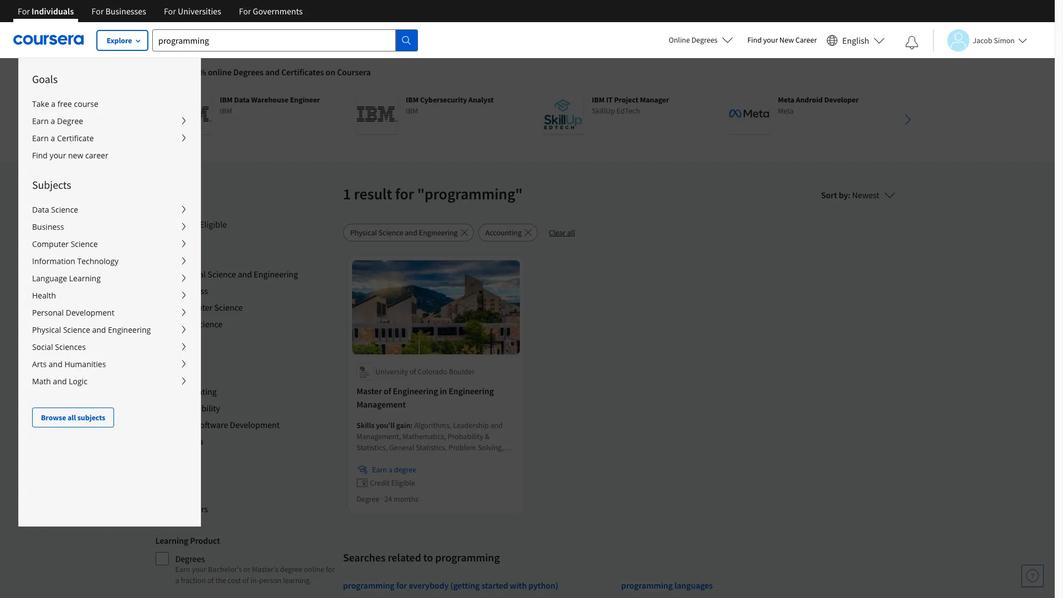 Task type: locate. For each thing, give the bounding box(es) containing it.
2 horizontal spatial programming
[[622, 580, 673, 592]]

science
[[51, 204, 78, 215], [379, 228, 404, 238], [71, 239, 98, 249], [208, 269, 236, 280], [214, 302, 243, 313], [194, 319, 223, 330], [63, 325, 90, 335]]

0 vertical spatial :
[[849, 190, 851, 201]]

0 horizontal spatial accounting
[[175, 386, 217, 397]]

show more button
[[155, 336, 197, 349]]

accounting up adaptability
[[175, 386, 217, 397]]

ibm inside ibm it project manager skillup edtech
[[592, 95, 605, 105]]

for left businesses
[[92, 6, 104, 17]]

analyst
[[469, 95, 494, 105]]

1 vertical spatial :
[[411, 421, 413, 431]]

clear all
[[549, 228, 575, 238]]

What do you want to learn? text field
[[152, 29, 396, 51]]

0 horizontal spatial degree
[[57, 116, 83, 126]]

to
[[424, 551, 433, 565]]

1 vertical spatial data
[[32, 204, 49, 215]]

earn up fraction
[[175, 565, 190, 575]]

development right software
[[230, 419, 280, 431]]

for left everybody
[[397, 580, 407, 592]]

and inside dropdown button
[[92, 325, 106, 335]]

physical science and engineering down 1 result for "programming"
[[350, 228, 458, 238]]

: right you'll
[[411, 421, 413, 431]]

1 vertical spatial degrees
[[233, 66, 264, 78]]

social
[[32, 342, 53, 352]]

a inside popup button
[[51, 133, 55, 144]]

find
[[748, 35, 762, 45], [32, 150, 48, 161]]

0 horizontal spatial eligible
[[200, 219, 227, 230]]

accounting inside button
[[486, 228, 522, 238]]

your inside explore menu element
[[50, 150, 66, 161]]

earn a degree
[[32, 116, 83, 126]]

data left warehouse
[[234, 95, 250, 105]]

1 vertical spatial all
[[68, 413, 76, 423]]

explore left 100%
[[155, 66, 184, 78]]

credit up ·
[[370, 478, 390, 488]]

0 vertical spatial data
[[234, 95, 250, 105]]

0 horizontal spatial computer
[[32, 239, 69, 249]]

0 vertical spatial development
[[66, 308, 114, 318]]

master of engineering in engineering management link
[[357, 385, 516, 411]]

0 vertical spatial all
[[568, 228, 575, 238]]

degree up the months
[[394, 465, 416, 475]]

of left the the
[[208, 576, 214, 586]]

0 horizontal spatial data
[[32, 204, 49, 215]]

degrees down learning product
[[175, 554, 205, 565]]

a up earn a certificate
[[51, 116, 55, 126]]

1 horizontal spatial physical
[[175, 269, 206, 280]]

1 vertical spatial degree
[[280, 565, 303, 575]]

1 vertical spatial meta
[[778, 106, 794, 116]]

0 vertical spatial learning
[[69, 273, 101, 284]]

0 horizontal spatial credit eligible
[[175, 219, 227, 230]]

skills you'll gain :
[[357, 421, 414, 431]]

for governments
[[239, 6, 303, 17]]

coursera
[[337, 66, 371, 78]]

find your new career link
[[743, 33, 823, 47]]

2 horizontal spatial data
[[234, 95, 250, 105]]

ibm image for ibm data warehouse engineer ibm
[[171, 94, 211, 134]]

ibm for ibm cybersecurity analyst ibm
[[406, 95, 419, 105]]

your left 'new'
[[764, 35, 779, 45]]

accounting
[[486, 228, 522, 238], [175, 386, 217, 397]]

1 horizontal spatial eligible
[[391, 478, 415, 488]]

2 vertical spatial physical
[[32, 325, 61, 335]]

physical science and engineering inside dropdown button
[[32, 325, 151, 335]]

for
[[396, 184, 414, 204], [326, 565, 335, 575], [397, 580, 407, 592]]

1 horizontal spatial online
[[304, 565, 325, 575]]

0 horizontal spatial programming
[[343, 580, 395, 592]]

a inside dropdown button
[[51, 116, 55, 126]]

0 horizontal spatial physical
[[32, 325, 61, 335]]

computer up 'information'
[[32, 239, 69, 249]]

1 vertical spatial your
[[50, 150, 66, 161]]

online right 100%
[[208, 66, 232, 78]]

explore for explore 100% online degrees and certificates on coursera
[[155, 66, 184, 78]]

your for bachelor's
[[192, 565, 207, 575]]

engineering inside dropdown button
[[108, 325, 151, 335]]

1 horizontal spatial find
[[748, 35, 762, 45]]

0 horizontal spatial online
[[208, 66, 232, 78]]

0 vertical spatial physical science and engineering
[[350, 228, 458, 238]]

1 horizontal spatial all
[[568, 228, 575, 238]]

accounting for accounting
[[486, 228, 522, 238]]

earn for earn your bachelor's or master's degree online for a fraction of the cost of in-person learning.
[[175, 565, 190, 575]]

degree inside earn your bachelor's or master's degree online for a fraction of the cost of in-person learning.
[[280, 565, 303, 575]]

0 horizontal spatial development
[[66, 308, 114, 318]]

explore 100% online degrees and certificates on coursera
[[155, 66, 371, 78]]

business down "data science"
[[32, 222, 64, 232]]

of up management
[[384, 386, 391, 397]]

0 horizontal spatial :
[[411, 421, 413, 431]]

0 horizontal spatial business
[[32, 222, 64, 232]]

the
[[216, 576, 226, 586]]

master's
[[252, 565, 279, 575]]

a left fraction
[[175, 576, 179, 586]]

business down subject
[[175, 285, 208, 296]]

earn inside popup button
[[32, 133, 49, 144]]

meta android developer meta
[[778, 95, 859, 116]]

earn a certificate
[[32, 133, 94, 144]]

engineering
[[419, 228, 458, 238], [254, 269, 298, 280], [108, 325, 151, 335], [393, 386, 438, 397], [449, 386, 494, 397]]

algebra
[[175, 436, 203, 447]]

0 horizontal spatial ibm image
[[171, 94, 211, 134]]

english
[[843, 35, 870, 46]]

3 for from the left
[[164, 6, 176, 17]]

0 horizontal spatial credit
[[175, 219, 198, 230]]

new
[[780, 35, 795, 45]]

earn for earn a degree
[[372, 465, 387, 475]]

credit eligible
[[175, 219, 227, 230], [370, 478, 415, 488]]

all for clear
[[568, 228, 575, 238]]

all right browse
[[68, 413, 76, 423]]

personal
[[32, 308, 64, 318]]

your up fraction
[[192, 565, 207, 575]]

logic
[[69, 376, 87, 387]]

earn inside dropdown button
[[32, 116, 49, 126]]

physical down the personal
[[32, 325, 61, 335]]

sciences
[[55, 342, 86, 352]]

1 horizontal spatial accounting
[[486, 228, 522, 238]]

learning.
[[283, 576, 312, 586]]

searches related to programming
[[343, 551, 500, 565]]

a left free
[[51, 99, 56, 109]]

1 vertical spatial learning
[[155, 535, 188, 546]]

businesses
[[106, 6, 146, 17]]

4 for from the left
[[239, 6, 251, 17]]

programming for programming languages
[[622, 580, 673, 592]]

2 horizontal spatial degrees
[[692, 35, 718, 45]]

physical down subject
[[175, 269, 206, 280]]

you'll
[[376, 421, 395, 431]]

a for free
[[51, 99, 56, 109]]

credit eligible up subject
[[175, 219, 227, 230]]

android
[[796, 95, 823, 105]]

of inside master of engineering in engineering management
[[384, 386, 391, 397]]

programming up the getting
[[436, 551, 500, 565]]

subjects
[[32, 178, 71, 192]]

physical inside physical science and engineering business computer science data science
[[175, 269, 206, 280]]

physical down "result"
[[350, 228, 377, 238]]

science inside button
[[379, 228, 404, 238]]

0 vertical spatial your
[[764, 35, 779, 45]]

1 horizontal spatial physical science and engineering
[[350, 228, 458, 238]]

0 vertical spatial business
[[32, 222, 64, 232]]

1 vertical spatial business
[[175, 285, 208, 296]]

all inside button
[[568, 228, 575, 238]]

computer up more
[[175, 302, 213, 313]]

meta right meta image
[[778, 106, 794, 116]]

online
[[208, 66, 232, 78], [304, 565, 325, 575]]

for right "result"
[[396, 184, 414, 204]]

sort by : newest
[[822, 190, 880, 201]]

subject
[[155, 250, 184, 262]]

started
[[482, 580, 509, 592]]

earn down take
[[32, 116, 49, 126]]

0 horizontal spatial find
[[32, 150, 48, 161]]

simon
[[995, 35, 1016, 45]]

a for degree
[[51, 116, 55, 126]]

take a free course
[[32, 99, 98, 109]]

accounting button
[[479, 224, 538, 242]]

degrees inside learning product group
[[175, 554, 205, 565]]

degree left ·
[[357, 495, 379, 505]]

accounting adaptability agile software development algebra
[[175, 386, 280, 447]]

1 vertical spatial find
[[32, 150, 48, 161]]

None search field
[[152, 29, 418, 51]]

your inside earn your bachelor's or master's degree online for a fraction of the cost of in-person learning.
[[192, 565, 207, 575]]

take
[[32, 99, 49, 109]]

explore button
[[97, 30, 148, 50]]

browse all subjects button
[[32, 408, 114, 428]]

ibm for ibm data warehouse engineer ibm
[[220, 95, 232, 105]]

earn down 'earn a degree'
[[32, 133, 49, 144]]

earn up ·
[[372, 465, 387, 475]]

2 horizontal spatial your
[[764, 35, 779, 45]]

1 horizontal spatial business
[[175, 285, 208, 296]]

for for governments
[[239, 6, 251, 17]]

earn inside earn your bachelor's or master's degree online for a fraction of the cost of in-person learning.
[[175, 565, 190, 575]]

your left new
[[50, 150, 66, 161]]

accounting inside accounting adaptability agile software development algebra
[[175, 386, 217, 397]]

0 horizontal spatial degree
[[280, 565, 303, 575]]

0 vertical spatial degrees
[[692, 35, 718, 45]]

degrees inside online degrees "dropdown button"
[[692, 35, 718, 45]]

physical
[[350, 228, 377, 238], [175, 269, 206, 280], [32, 325, 61, 335]]

data up more
[[175, 319, 192, 330]]

everybody
[[409, 580, 449, 592]]

languages
[[675, 580, 713, 592]]

online inside earn your bachelor's or master's degree online for a fraction of the cost of in-person learning.
[[304, 565, 325, 575]]

1 vertical spatial explore
[[155, 66, 184, 78]]

learning down 1-
[[155, 535, 188, 546]]

all right the clear
[[568, 228, 575, 238]]

degrees right online
[[692, 35, 718, 45]]

language
[[32, 273, 67, 284]]

master of engineering in engineering management
[[357, 386, 494, 410]]

for left searches
[[326, 565, 335, 575]]

goals
[[32, 72, 58, 86]]

degree up 'learning.' at the bottom of page
[[280, 565, 303, 575]]

1 horizontal spatial data
[[175, 319, 192, 330]]

1 horizontal spatial computer
[[175, 302, 213, 313]]

1 vertical spatial physical science and engineering
[[32, 325, 151, 335]]

0 vertical spatial degree
[[57, 116, 83, 126]]

development inside dropdown button
[[66, 308, 114, 318]]

find down earn a certificate
[[32, 150, 48, 161]]

meta image
[[730, 94, 769, 134]]

0 vertical spatial accounting
[[486, 228, 522, 238]]

more
[[178, 337, 197, 348]]

1 horizontal spatial degree
[[394, 465, 416, 475]]

explore inside dropdown button
[[107, 35, 132, 45]]

show
[[155, 337, 176, 348]]

find your new career
[[32, 150, 108, 161]]

0 horizontal spatial physical science and engineering
[[32, 325, 151, 335]]

all inside button
[[68, 413, 76, 423]]

your for new
[[764, 35, 779, 45]]

explore down for businesses
[[107, 35, 132, 45]]

(
[[451, 580, 454, 592]]

1 horizontal spatial credit eligible
[[370, 478, 415, 488]]

1 horizontal spatial programming
[[436, 551, 500, 565]]

1 vertical spatial degree
[[357, 495, 379, 505]]

computer inside physical science and engineering business computer science data science
[[175, 302, 213, 313]]

ibm image
[[171, 94, 211, 134], [357, 94, 397, 134]]

menu item
[[200, 58, 721, 598]]

0 vertical spatial credit eligible
[[175, 219, 227, 230]]

1 vertical spatial physical
[[175, 269, 206, 280]]

for left 'individuals'
[[18, 6, 30, 17]]

2 meta from the top
[[778, 106, 794, 116]]

1 horizontal spatial ibm image
[[357, 94, 397, 134]]

find left 'new'
[[748, 35, 762, 45]]

for left governments
[[239, 6, 251, 17]]

0 vertical spatial find
[[748, 35, 762, 45]]

0 horizontal spatial learning
[[69, 273, 101, 284]]

colorado
[[418, 367, 447, 377]]

earn for earn a certificate
[[32, 133, 49, 144]]

2 for from the left
[[92, 6, 104, 17]]

warehouse
[[251, 95, 288, 105]]

a up 24
[[389, 465, 393, 475]]

2 horizontal spatial physical
[[350, 228, 377, 238]]

learning inside group
[[155, 535, 188, 546]]

skillup
[[592, 106, 615, 116]]

credit eligible down earn a degree
[[370, 478, 415, 488]]

1 for from the left
[[18, 6, 30, 17]]

1 horizontal spatial your
[[192, 565, 207, 575]]

1 horizontal spatial learning
[[155, 535, 188, 546]]

0 vertical spatial physical
[[350, 228, 377, 238]]

data inside physical science and engineering business computer science data science
[[175, 319, 192, 330]]

1 vertical spatial accounting
[[175, 386, 217, 397]]

1 vertical spatial credit
[[370, 478, 390, 488]]

0 horizontal spatial all
[[68, 413, 76, 423]]

2 vertical spatial your
[[192, 565, 207, 575]]

1 vertical spatial computer
[[175, 302, 213, 313]]

earn for earn a degree
[[32, 116, 49, 126]]

0 vertical spatial computer
[[32, 239, 69, 249]]

degree inside dropdown button
[[57, 116, 83, 126]]

development up physical science and engineering dropdown button
[[66, 308, 114, 318]]

personal development button
[[19, 304, 201, 321]]

ibm image down coursera at left
[[357, 94, 397, 134]]

bachelor's
[[208, 565, 242, 575]]

result
[[354, 184, 393, 204]]

data inside ibm data warehouse engineer ibm
[[234, 95, 250, 105]]

degree · 24 months
[[357, 495, 419, 505]]

and
[[265, 66, 280, 78], [405, 228, 418, 238], [238, 269, 252, 280], [92, 325, 106, 335], [49, 359, 63, 370], [53, 376, 67, 387]]

for left universities
[[164, 6, 176, 17]]

learning down information technology
[[69, 273, 101, 284]]

2 ibm image from the left
[[357, 94, 397, 134]]

1 horizontal spatial explore
[[155, 66, 184, 78]]

group
[[18, 58, 721, 598]]

ibm image down 100%
[[171, 94, 211, 134]]

0 horizontal spatial degrees
[[175, 554, 205, 565]]

"programming"
[[418, 184, 523, 204]]

computer science button
[[19, 236, 201, 253]]

find inside explore menu element
[[32, 150, 48, 161]]

learning inside dropdown button
[[69, 273, 101, 284]]

coursera image
[[13, 31, 84, 49]]

meta left android at top
[[778, 95, 795, 105]]

1 vertical spatial for
[[326, 565, 335, 575]]

engineering inside button
[[419, 228, 458, 238]]

a for degree
[[389, 465, 393, 475]]

language learning button
[[19, 270, 201, 287]]

credit up subject
[[175, 219, 198, 230]]

a down 'earn a degree'
[[51, 133, 55, 144]]

2 vertical spatial data
[[175, 319, 192, 330]]

programming down searches
[[343, 580, 395, 592]]

group containing goals
[[18, 58, 721, 598]]

0 vertical spatial online
[[208, 66, 232, 78]]

1 horizontal spatial development
[[230, 419, 280, 431]]

1-
[[175, 504, 183, 515]]

degrees
[[692, 35, 718, 45], [233, 66, 264, 78], [175, 554, 205, 565]]

1 vertical spatial development
[[230, 419, 280, 431]]

2 vertical spatial degrees
[[175, 554, 205, 565]]

0 horizontal spatial explore
[[107, 35, 132, 45]]

0 vertical spatial meta
[[778, 95, 795, 105]]

0 vertical spatial eligible
[[200, 219, 227, 230]]

1 horizontal spatial degrees
[[233, 66, 264, 78]]

data down 'subjects'
[[32, 204, 49, 215]]

online up 'learning.' at the bottom of page
[[304, 565, 325, 575]]

1 vertical spatial online
[[304, 565, 325, 575]]

degree down take a free course
[[57, 116, 83, 126]]

1 ibm image from the left
[[171, 94, 211, 134]]

0 vertical spatial explore
[[107, 35, 132, 45]]

physical science and engineering inside button
[[350, 228, 458, 238]]

physical science and engineering up social sciences "popup button"
[[32, 325, 151, 335]]

degree
[[57, 116, 83, 126], [357, 495, 379, 505]]

0 horizontal spatial your
[[50, 150, 66, 161]]

language learning
[[32, 273, 101, 284]]

: left newest
[[849, 190, 851, 201]]

of left colorado
[[410, 367, 416, 377]]

accounting down the "programming"
[[486, 228, 522, 238]]

degrees up warehouse
[[233, 66, 264, 78]]

for for businesses
[[92, 6, 104, 17]]

programming left languages
[[622, 580, 673, 592]]

skills
[[357, 421, 374, 431]]

1 horizontal spatial degree
[[357, 495, 379, 505]]

physical science and engineering
[[350, 228, 458, 238], [32, 325, 151, 335]]

online
[[669, 35, 691, 45]]

0 vertical spatial credit
[[175, 219, 198, 230]]



Task type: describe. For each thing, give the bounding box(es) containing it.
and inside button
[[405, 228, 418, 238]]

subjects
[[77, 413, 105, 423]]

personal development
[[32, 308, 114, 318]]

gain
[[396, 421, 411, 431]]

university
[[375, 367, 408, 377]]

show more
[[155, 337, 197, 348]]

certificates
[[281, 66, 324, 78]]

ibm cybersecurity analyst ibm
[[406, 95, 494, 116]]

english button
[[823, 22, 890, 58]]

1 meta from the top
[[778, 95, 795, 105]]

earn a certificate button
[[19, 130, 201, 147]]

business inside dropdown button
[[32, 222, 64, 232]]

python
[[529, 580, 556, 592]]

or
[[244, 565, 250, 575]]

for businesses
[[92, 6, 146, 17]]

browse all subjects
[[41, 413, 105, 423]]

0 vertical spatial for
[[396, 184, 414, 204]]

your for new
[[50, 150, 66, 161]]

learning product
[[155, 535, 220, 546]]

for for universities
[[164, 6, 176, 17]]

data inside popup button
[[32, 204, 49, 215]]

project
[[614, 95, 639, 105]]

1-4 years
[[175, 504, 208, 515]]

information technology
[[32, 256, 119, 267]]

take a free course link
[[19, 95, 201, 112]]

business inside physical science and engineering business computer science data science
[[175, 285, 208, 296]]

explore for explore
[[107, 35, 132, 45]]

duration group
[[155, 484, 337, 516]]

·
[[381, 495, 383, 505]]

product
[[190, 535, 220, 546]]

clear all button
[[543, 224, 582, 242]]

physical inside button
[[350, 228, 377, 238]]

find your new career link
[[19, 147, 201, 164]]

related
[[388, 551, 421, 565]]

find for find your new career
[[748, 35, 762, 45]]

universities
[[178, 6, 221, 17]]

developer
[[825, 95, 859, 105]]

on
[[326, 66, 336, 78]]

programming languages
[[622, 580, 713, 592]]

earn your bachelor's or master's degree online for a fraction of the cost of in-person learning.
[[175, 565, 335, 586]]

earn a degree
[[372, 465, 416, 475]]

1 result for "programming"
[[343, 184, 523, 204]]

person
[[259, 576, 282, 586]]

ibm it project manager skillup edtech
[[592, 95, 669, 116]]

science inside popup button
[[51, 204, 78, 215]]

explore menu element
[[19, 58, 201, 428]]

data science button
[[19, 201, 201, 218]]

find for find your new career
[[32, 150, 48, 161]]

management
[[357, 399, 406, 410]]

health
[[32, 290, 56, 301]]

1 horizontal spatial credit
[[370, 478, 390, 488]]

governments
[[253, 6, 303, 17]]

jacob simon button
[[934, 29, 1028, 51]]

information technology button
[[19, 253, 201, 270]]

development inside accounting adaptability agile software development algebra
[[230, 419, 280, 431]]

career
[[85, 150, 108, 161]]

browse
[[41, 413, 66, 423]]

jacob simon
[[974, 35, 1016, 45]]

fraction
[[181, 576, 206, 586]]

free
[[58, 99, 72, 109]]

edtech
[[617, 106, 640, 116]]

subject group
[[155, 249, 337, 331]]

it
[[606, 95, 613, 105]]

adaptability
[[175, 403, 220, 414]]

4
[[183, 504, 187, 515]]

1 horizontal spatial :
[[849, 190, 851, 201]]

ibm for ibm it project manager skillup edtech
[[592, 95, 605, 105]]

years
[[189, 504, 208, 515]]

master
[[357, 386, 382, 397]]

for universities
[[164, 6, 221, 17]]

with
[[510, 580, 527, 592]]

physical science and engineering business computer science data science
[[175, 269, 298, 330]]

24
[[384, 495, 392, 505]]

engineering inside physical science and engineering business computer science data science
[[254, 269, 298, 280]]

accounting for accounting adaptability agile software development algebra
[[175, 386, 217, 397]]

skillup edtech image
[[543, 94, 583, 134]]

1 vertical spatial eligible
[[391, 478, 415, 488]]

computer inside dropdown button
[[32, 239, 69, 249]]

physical science and engineering button
[[343, 224, 474, 242]]

a for certificate
[[51, 133, 55, 144]]

data science
[[32, 204, 78, 215]]

humanities
[[65, 359, 106, 370]]

social sciences
[[32, 342, 86, 352]]

online degrees button
[[660, 28, 743, 52]]

new
[[68, 150, 83, 161]]

sort
[[822, 190, 838, 201]]

)
[[556, 580, 559, 592]]

in-
[[251, 576, 259, 586]]

university of colorado boulder
[[375, 367, 475, 377]]

arts and humanities button
[[19, 356, 201, 373]]

cybersecurity
[[420, 95, 467, 105]]

help center image
[[1027, 570, 1040, 583]]

skills group
[[155, 367, 337, 449]]

find your new career
[[748, 35, 818, 45]]

for inside earn your bachelor's or master's degree online for a fraction of the cost of in-person learning.
[[326, 565, 335, 575]]

banner navigation
[[9, 0, 312, 30]]

clear
[[549, 228, 566, 238]]

1 vertical spatial credit eligible
[[370, 478, 415, 488]]

a inside earn your bachelor's or master's degree online for a fraction of the cost of in-person learning.
[[175, 576, 179, 586]]

show notifications image
[[906, 36, 919, 49]]

for individuals
[[18, 6, 74, 17]]

for for individuals
[[18, 6, 30, 17]]

0 vertical spatial degree
[[394, 465, 416, 475]]

in
[[440, 386, 447, 397]]

arts and humanities
[[32, 359, 106, 370]]

ibm image for ibm cybersecurity analyst ibm
[[357, 94, 397, 134]]

learning product group
[[155, 534, 337, 591]]

all for browse
[[68, 413, 76, 423]]

2 vertical spatial for
[[397, 580, 407, 592]]

physical inside dropdown button
[[32, 325, 61, 335]]

programming for everybody ( getting started with python )
[[343, 580, 559, 592]]

math and logic button
[[19, 373, 201, 390]]

of left "in-"
[[243, 576, 249, 586]]

and inside physical science and engineering business computer science data science
[[238, 269, 252, 280]]

agile
[[175, 419, 194, 431]]

technology
[[77, 256, 119, 267]]

programming for programming for everybody ( getting started with python )
[[343, 580, 395, 592]]

math and logic
[[32, 376, 87, 387]]



Task type: vqa. For each thing, say whether or not it's contained in the screenshot.
Add this credential to your LinkedIn profile, resume, or CV Share it on social media and in your performance review
no



